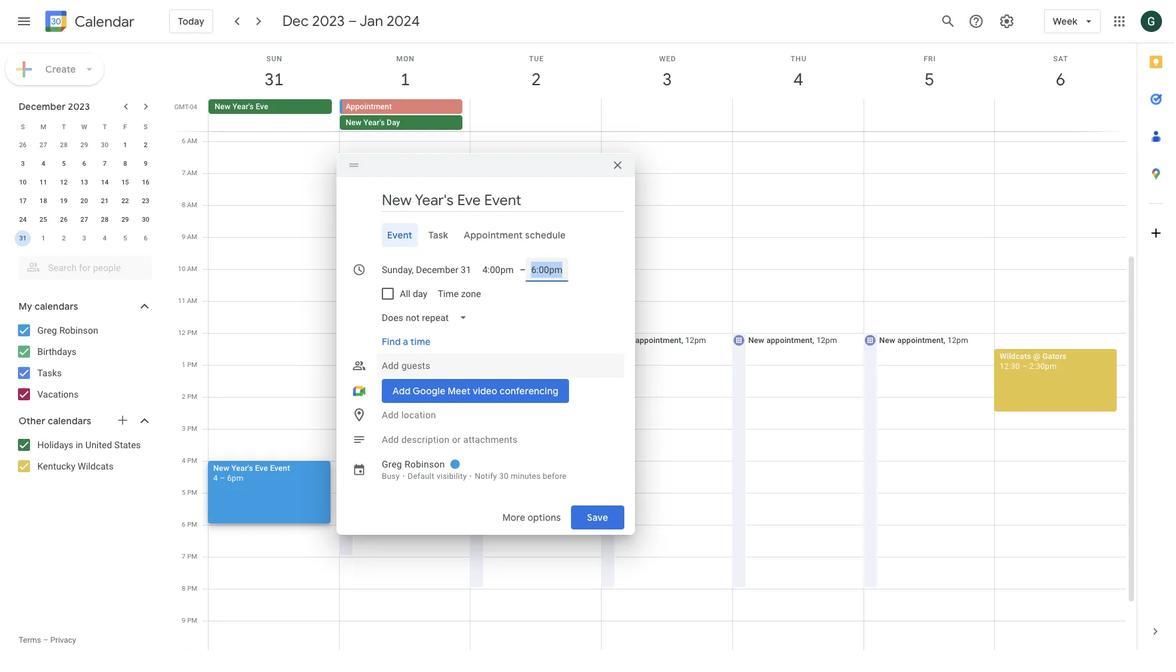 Task type: describe. For each thing, give the bounding box(es) containing it.
january 2 element
[[56, 231, 72, 247]]

mon
[[397, 55, 415, 63]]

f
[[123, 123, 127, 130]]

find
[[382, 336, 401, 348]]

31 cell
[[13, 229, 33, 248]]

10 for 10
[[19, 179, 27, 186]]

2 up 3 pm
[[182, 393, 186, 401]]

visibility
[[437, 472, 467, 481]]

24 element
[[15, 212, 31, 228]]

november 29 element
[[76, 137, 92, 153]]

sun 31
[[264, 55, 283, 91]]

6 pm
[[182, 521, 197, 529]]

19 element
[[56, 193, 72, 209]]

18
[[40, 197, 47, 205]]

row containing 10
[[13, 173, 156, 192]]

all day
[[400, 288, 428, 299]]

new year's eve
[[215, 102, 269, 111]]

appointment schedule button
[[459, 223, 572, 247]]

event inside new year's eve event 4 – 6pm
[[270, 464, 290, 473]]

new year's eve button
[[209, 99, 332, 114]]

5 cell from the left
[[864, 99, 995, 131]]

1 inside mon 1
[[400, 69, 409, 91]]

24
[[19, 216, 27, 223]]

default visibility
[[408, 472, 467, 481]]

fri
[[924, 55, 937, 63]]

9 pm
[[182, 618, 197, 625]]

pm for 3 pm
[[187, 425, 197, 433]]

year's for new year's eve
[[233, 102, 254, 111]]

dec
[[283, 12, 309, 31]]

row containing new year's eve
[[203, 99, 1138, 131]]

Start time text field
[[483, 262, 515, 278]]

november 26 element
[[15, 137, 31, 153]]

2023 for december
[[68, 101, 90, 113]]

– right start time 'text field'
[[520, 264, 526, 275]]

19
[[60, 197, 68, 205]]

add guests button
[[377, 354, 625, 378]]

row containing 17
[[13, 192, 156, 211]]

create
[[45, 63, 76, 75]]

mon 1
[[397, 55, 415, 91]]

january 4 element
[[97, 231, 113, 247]]

vacations
[[37, 389, 79, 400]]

january 5 element
[[117, 231, 133, 247]]

settings menu image
[[1000, 13, 1016, 29]]

calendars for other calendars
[[48, 415, 91, 427]]

week
[[1054, 15, 1078, 27]]

5 down 4 pm
[[182, 489, 186, 497]]

23
[[142, 197, 150, 205]]

5 link
[[915, 65, 946, 95]]

30 for 30 'element' at the top left
[[142, 216, 150, 223]]

12:30
[[1000, 362, 1021, 371]]

4 link
[[784, 65, 814, 95]]

1 horizontal spatial tab list
[[1138, 43, 1175, 614]]

gmt-04
[[175, 103, 197, 111]]

new inside new year's eve event 4 – 6pm
[[213, 464, 230, 473]]

gators
[[1043, 352, 1068, 361]]

1 s from the left
[[21, 123, 25, 130]]

29 for november 29 element
[[81, 141, 88, 149]]

w
[[81, 123, 87, 130]]

5 down the 29 "element"
[[123, 235, 127, 242]]

1 horizontal spatial greg
[[382, 459, 402, 470]]

4 pm
[[182, 457, 197, 465]]

5 inside fri 5
[[925, 69, 934, 91]]

27 for 27 "element"
[[81, 216, 88, 223]]

main drawer image
[[16, 13, 32, 29]]

4 , from the left
[[944, 336, 946, 345]]

states
[[114, 440, 141, 451]]

6 inside sat 6
[[1056, 69, 1065, 91]]

30 for november 30 element at the top left of page
[[101, 141, 109, 149]]

27 element
[[76, 212, 92, 228]]

1 horizontal spatial robinson
[[405, 459, 445, 470]]

today
[[178, 15, 205, 27]]

2024
[[387, 12, 420, 31]]

8 for 8
[[123, 160, 127, 167]]

holidays in united states
[[37, 440, 141, 451]]

9 for 9 pm
[[182, 618, 186, 625]]

12 for 12 pm
[[178, 329, 186, 337]]

3 pm
[[182, 425, 197, 433]]

1 new appointment , 12pm from the left
[[355, 336, 444, 345]]

january 1 element
[[35, 231, 51, 247]]

1 pm
[[182, 361, 197, 369]]

sat
[[1054, 55, 1069, 63]]

november 28 element
[[56, 137, 72, 153]]

minutes
[[511, 472, 541, 481]]

28 for november 28 'element'
[[60, 141, 68, 149]]

birthdays
[[37, 347, 77, 357]]

today button
[[169, 5, 213, 37]]

pm for 5 pm
[[187, 489, 197, 497]]

25
[[40, 216, 47, 223]]

13 element
[[76, 175, 92, 191]]

december
[[19, 101, 66, 113]]

2023 for dec
[[312, 12, 345, 31]]

greg robinson inside my calendars list
[[37, 325, 98, 336]]

3 up 4 pm
[[182, 425, 186, 433]]

m
[[40, 123, 46, 130]]

zone
[[462, 288, 482, 299]]

2 , from the left
[[682, 336, 684, 345]]

my calendars
[[19, 301, 78, 313]]

1 vertical spatial greg robinson
[[382, 459, 445, 470]]

8 am
[[182, 201, 197, 209]]

11 element
[[35, 175, 51, 191]]

add other calendars image
[[116, 414, 129, 427]]

6 cell from the left
[[995, 99, 1126, 131]]

wed
[[660, 55, 677, 63]]

wildcats @ gators 12:30 – 2:30pm
[[1000, 352, 1068, 371]]

terms
[[19, 636, 41, 646]]

am for 9 am
[[187, 233, 197, 241]]

new year's eve event 4 – 6pm
[[213, 464, 290, 483]]

calendar
[[75, 12, 135, 31]]

add for add location
[[382, 410, 399, 420]]

31 link
[[259, 65, 290, 95]]

row containing 26
[[13, 136, 156, 155]]

am for 7 am
[[187, 169, 197, 177]]

20 element
[[76, 193, 92, 209]]

tasks
[[37, 368, 62, 379]]

jan
[[360, 12, 384, 31]]

1 link
[[390, 65, 421, 95]]

End time text field
[[532, 262, 564, 278]]

9 for 9 am
[[182, 233, 186, 241]]

pm for 9 pm
[[187, 618, 197, 625]]

kentucky
[[37, 461, 75, 472]]

31 element
[[15, 231, 31, 247]]

4 new appointment , 12pm from the left
[[880, 336, 969, 345]]

privacy link
[[50, 636, 76, 646]]

Start date text field
[[382, 262, 472, 278]]

sun
[[267, 55, 283, 63]]

3 inside wed 3
[[662, 69, 672, 91]]

11 for 11
[[40, 179, 47, 186]]

11 am
[[178, 297, 197, 305]]

tue
[[529, 55, 544, 63]]

tue 2
[[529, 55, 544, 91]]

row containing 3
[[13, 155, 156, 173]]

6 link
[[1046, 65, 1077, 95]]

before
[[543, 472, 567, 481]]

1 12pm from the left
[[423, 336, 444, 345]]

Search for people text field
[[27, 256, 144, 280]]

guests
[[402, 360, 431, 371]]

calendar heading
[[72, 12, 135, 31]]

29 element
[[117, 212, 133, 228]]

4 cell from the left
[[733, 99, 864, 131]]

3 appointment from the left
[[767, 336, 813, 345]]

12 for 12
[[60, 179, 68, 186]]

time
[[438, 288, 459, 299]]

3 down november 26 element
[[21, 160, 25, 167]]

fri 5
[[924, 55, 937, 91]]

14
[[101, 179, 109, 186]]

3 new appointment , 12pm from the left
[[749, 336, 838, 345]]

default
[[408, 472, 435, 481]]

1 down "f"
[[123, 141, 127, 149]]

event button
[[382, 223, 418, 247]]

appointment new year's day
[[346, 102, 400, 127]]

time
[[411, 336, 431, 348]]

3 , from the left
[[813, 336, 815, 345]]

4 appointment from the left
[[898, 336, 944, 345]]

04
[[190, 103, 197, 111]]

am for 10 am
[[187, 265, 197, 273]]

thu
[[791, 55, 807, 63]]

28 for 28 element
[[101, 216, 109, 223]]

3 12pm from the left
[[817, 336, 838, 345]]

13
[[81, 179, 88, 186]]

find a time
[[382, 336, 431, 348]]

28 element
[[97, 212, 113, 228]]

terms link
[[19, 636, 41, 646]]

pm for 6 pm
[[187, 521, 197, 529]]

31 inside cell
[[19, 235, 27, 242]]

new inside appointment new year's day
[[346, 118, 362, 127]]



Task type: vqa. For each thing, say whether or not it's contained in the screenshot.
February 26 element
no



Task type: locate. For each thing, give the bounding box(es) containing it.
wildcats inside "wildcats @ gators 12:30 – 2:30pm"
[[1000, 352, 1032, 361]]

5 down fri
[[925, 69, 934, 91]]

0 horizontal spatial 29
[[81, 141, 88, 149]]

pm for 7 pm
[[187, 553, 197, 561]]

busy
[[382, 472, 400, 481]]

0 horizontal spatial greg robinson
[[37, 325, 98, 336]]

greg
[[37, 325, 57, 336], [382, 459, 402, 470]]

terms – privacy
[[19, 636, 76, 646]]

Add title text field
[[382, 190, 625, 210]]

– left 6pm
[[220, 474, 225, 483]]

other
[[19, 415, 45, 427]]

– inside "wildcats @ gators 12:30 – 2:30pm"
[[1023, 362, 1028, 371]]

thu 4
[[791, 55, 807, 91]]

26 for november 26 element
[[19, 141, 27, 149]]

1 pm from the top
[[187, 329, 197, 337]]

– inside new year's eve event 4 – 6pm
[[220, 474, 225, 483]]

tab list
[[1138, 43, 1175, 614], [347, 223, 625, 247]]

0 horizontal spatial event
[[270, 464, 290, 473]]

4 pm from the top
[[187, 425, 197, 433]]

4 left 6pm
[[213, 474, 218, 483]]

calendars up the in
[[48, 415, 91, 427]]

7 for 7 am
[[182, 169, 186, 177]]

0 horizontal spatial 26
[[19, 141, 27, 149]]

1 vertical spatial event
[[270, 464, 290, 473]]

appointment for schedule
[[464, 229, 523, 241]]

29 down 22 element
[[121, 216, 129, 223]]

12 up 19
[[60, 179, 68, 186]]

15
[[121, 179, 129, 186]]

cell containing appointment
[[340, 99, 471, 131]]

@
[[1034, 352, 1041, 361]]

1 inside january 1 element
[[41, 235, 45, 242]]

january 6 element
[[138, 231, 154, 247]]

other calendars list
[[3, 435, 165, 477]]

time zone
[[438, 288, 482, 299]]

23 element
[[138, 193, 154, 209]]

0 horizontal spatial robinson
[[59, 325, 98, 336]]

year's up 6pm
[[232, 464, 253, 473]]

30 element
[[138, 212, 154, 228]]

12 inside row
[[60, 179, 68, 186]]

s right "f"
[[144, 123, 148, 130]]

20
[[81, 197, 88, 205]]

all
[[400, 288, 411, 299]]

22
[[121, 197, 129, 205]]

pm for 12 pm
[[187, 329, 197, 337]]

26 left november 27 element
[[19, 141, 27, 149]]

event inside button
[[387, 229, 413, 241]]

2 inside tue 2
[[531, 69, 541, 91]]

6pm
[[227, 474, 244, 483]]

10 for 10 am
[[178, 265, 186, 273]]

greg robinson
[[37, 325, 98, 336], [382, 459, 445, 470]]

12 inside grid
[[178, 329, 186, 337]]

0 vertical spatial 26
[[19, 141, 27, 149]]

12
[[60, 179, 68, 186], [178, 329, 186, 337]]

row down w
[[13, 136, 156, 155]]

am down 9 am
[[187, 265, 197, 273]]

0 vertical spatial 11
[[40, 179, 47, 186]]

2 vertical spatial year's
[[232, 464, 253, 473]]

pm for 4 pm
[[187, 457, 197, 465]]

pm up 7 pm
[[187, 521, 197, 529]]

year's inside new year's eve button
[[233, 102, 254, 111]]

3 pm from the top
[[187, 393, 197, 401]]

row containing 24
[[13, 211, 156, 229]]

greg up the busy
[[382, 459, 402, 470]]

eve for new year's eve
[[256, 102, 269, 111]]

add inside dropdown button
[[382, 360, 399, 371]]

4 down november 27 element
[[41, 160, 45, 167]]

30 right november 29 element
[[101, 141, 109, 149]]

14 element
[[97, 175, 113, 191]]

1 horizontal spatial 30
[[142, 216, 150, 223]]

29
[[81, 141, 88, 149], [121, 216, 129, 223]]

1 horizontal spatial 11
[[178, 297, 186, 305]]

21 element
[[97, 193, 113, 209]]

15 element
[[117, 175, 133, 191]]

calendars for my calendars
[[35, 301, 78, 313]]

5 down november 28 'element'
[[62, 160, 66, 167]]

0 horizontal spatial 31
[[19, 235, 27, 242]]

4 inside january 4 element
[[103, 235, 107, 242]]

22 element
[[117, 193, 133, 209]]

30 inside 'element'
[[142, 216, 150, 223]]

eve for new year's eve event 4 – 6pm
[[255, 464, 268, 473]]

3 cell from the left
[[602, 99, 733, 131]]

27 down m
[[40, 141, 47, 149]]

2 12pm from the left
[[686, 336, 707, 345]]

6 for 6 am
[[182, 137, 186, 145]]

2 down tue
[[531, 69, 541, 91]]

row
[[203, 99, 1138, 131], [13, 117, 156, 136], [13, 136, 156, 155], [13, 155, 156, 173], [13, 173, 156, 192], [13, 192, 156, 211], [13, 211, 156, 229], [13, 229, 156, 248]]

16
[[142, 179, 150, 186]]

7 pm
[[182, 553, 197, 561]]

29 for the 29 "element"
[[121, 216, 129, 223]]

1 t from the left
[[62, 123, 66, 130]]

0 vertical spatial 31
[[264, 69, 283, 91]]

cell down 2 link
[[471, 99, 602, 131]]

my calendars list
[[3, 320, 165, 405]]

pm up 2 pm
[[187, 361, 197, 369]]

pm up 5 pm
[[187, 457, 197, 465]]

december 2023 grid
[[13, 117, 156, 248]]

add for add guests
[[382, 360, 399, 371]]

0 vertical spatial wildcats
[[1000, 352, 1032, 361]]

3 down 27 "element"
[[82, 235, 86, 242]]

2 vertical spatial 30
[[500, 472, 509, 481]]

1 vertical spatial 8
[[182, 201, 186, 209]]

s up november 26 element
[[21, 123, 25, 130]]

1 horizontal spatial 26
[[60, 216, 68, 223]]

1 horizontal spatial 28
[[101, 216, 109, 223]]

6 down november 29 element
[[82, 160, 86, 167]]

calendars
[[35, 301, 78, 313], [48, 415, 91, 427]]

1 horizontal spatial wildcats
[[1000, 352, 1032, 361]]

2 new appointment , 12pm from the left
[[618, 336, 707, 345]]

2023 right dec
[[312, 12, 345, 31]]

5
[[925, 69, 934, 91], [62, 160, 66, 167], [123, 235, 127, 242], [182, 489, 186, 497]]

year's inside new year's eve event 4 – 6pm
[[232, 464, 253, 473]]

wildcats inside other calendars list
[[78, 461, 114, 472]]

grid containing 31
[[171, 43, 1138, 651]]

add left location
[[382, 410, 399, 420]]

calendars inside other calendars dropdown button
[[48, 415, 91, 427]]

9 up 16
[[144, 160, 148, 167]]

add down find
[[382, 360, 399, 371]]

1 appointment from the left
[[373, 336, 420, 345]]

1 vertical spatial 9
[[182, 233, 186, 241]]

8 down 7 pm
[[182, 585, 186, 593]]

30 right notify
[[500, 472, 509, 481]]

location
[[402, 410, 436, 420]]

attachments
[[464, 434, 518, 445]]

t
[[62, 123, 66, 130], [103, 123, 107, 130]]

am up 7 am
[[187, 137, 197, 145]]

1 down 12 pm
[[182, 361, 186, 369]]

0 vertical spatial add
[[382, 360, 399, 371]]

eve inside new year's eve event 4 – 6pm
[[255, 464, 268, 473]]

grid
[[171, 43, 1138, 651]]

2 pm
[[182, 393, 197, 401]]

27 inside 27 "element"
[[81, 216, 88, 223]]

cell down 3 link
[[602, 99, 733, 131]]

0 horizontal spatial 11
[[40, 179, 47, 186]]

3
[[662, 69, 672, 91], [21, 160, 25, 167], [82, 235, 86, 242], [182, 425, 186, 433]]

0 horizontal spatial wildcats
[[78, 461, 114, 472]]

2 s from the left
[[144, 123, 148, 130]]

18 element
[[35, 193, 51, 209]]

other calendars
[[19, 415, 91, 427]]

year's for new year's eve event 4 – 6pm
[[232, 464, 253, 473]]

1 vertical spatial add
[[382, 410, 399, 420]]

1 horizontal spatial t
[[103, 123, 107, 130]]

add guests
[[382, 360, 431, 371]]

row up november 29 element
[[13, 117, 156, 136]]

0 horizontal spatial 30
[[101, 141, 109, 149]]

0 vertical spatial eve
[[256, 102, 269, 111]]

7 inside december 2023 "grid"
[[103, 160, 107, 167]]

0 horizontal spatial 2023
[[68, 101, 90, 113]]

row up 27 "element"
[[13, 192, 156, 211]]

6 down 30 'element' at the top left
[[144, 235, 148, 242]]

description
[[402, 434, 450, 445]]

6
[[1056, 69, 1065, 91], [182, 137, 186, 145], [82, 160, 86, 167], [144, 235, 148, 242], [182, 521, 186, 529]]

2 am from the top
[[187, 169, 197, 177]]

dec 2023 – jan 2024
[[283, 12, 420, 31]]

2023
[[312, 12, 345, 31], [68, 101, 90, 113]]

t up november 30 element at the top left of page
[[103, 123, 107, 130]]

2 vertical spatial 9
[[182, 618, 186, 625]]

year's left day
[[364, 118, 385, 127]]

0 horizontal spatial t
[[62, 123, 66, 130]]

2 vertical spatial add
[[382, 434, 399, 445]]

appointment
[[346, 102, 392, 111], [464, 229, 523, 241]]

2 up 16
[[144, 141, 148, 149]]

january 3 element
[[76, 231, 92, 247]]

to element
[[520, 264, 526, 275]]

robinson
[[59, 325, 98, 336], [405, 459, 445, 470]]

appointment
[[373, 336, 420, 345], [636, 336, 682, 345], [767, 336, 813, 345], [898, 336, 944, 345]]

31 down sun
[[264, 69, 283, 91]]

4 inside thu 4
[[793, 69, 803, 91]]

0 horizontal spatial s
[[21, 123, 25, 130]]

0 vertical spatial greg
[[37, 325, 57, 336]]

5 pm from the top
[[187, 457, 197, 465]]

12 element
[[56, 175, 72, 191]]

7 am
[[182, 169, 197, 177]]

2 vertical spatial 7
[[182, 553, 186, 561]]

0 vertical spatial 2023
[[312, 12, 345, 31]]

notify
[[475, 472, 497, 481]]

10 up 11 am
[[178, 265, 186, 273]]

10 element
[[15, 175, 31, 191]]

4 am from the top
[[187, 233, 197, 241]]

7 pm from the top
[[187, 521, 197, 529]]

0 horizontal spatial 12
[[60, 179, 68, 186]]

2 horizontal spatial 30
[[500, 472, 509, 481]]

1 vertical spatial 7
[[182, 169, 186, 177]]

6 am from the top
[[187, 297, 197, 305]]

7 down november 30 element at the top left of page
[[103, 160, 107, 167]]

november 30 element
[[97, 137, 113, 153]]

0 vertical spatial 28
[[60, 141, 68, 149]]

2:30pm
[[1030, 362, 1057, 371]]

row containing s
[[13, 117, 156, 136]]

greg up birthdays
[[37, 325, 57, 336]]

8
[[123, 160, 127, 167], [182, 201, 186, 209], [182, 585, 186, 593]]

2
[[531, 69, 541, 91], [144, 141, 148, 149], [62, 235, 66, 242], [182, 393, 186, 401]]

tab list containing event
[[347, 223, 625, 247]]

11 inside row
[[40, 179, 47, 186]]

add
[[382, 360, 399, 371], [382, 410, 399, 420], [382, 434, 399, 445]]

7 down 6 am
[[182, 169, 186, 177]]

1 vertical spatial 26
[[60, 216, 68, 223]]

1 vertical spatial robinson
[[405, 459, 445, 470]]

robinson up default
[[405, 459, 445, 470]]

0 horizontal spatial tab list
[[347, 223, 625, 247]]

or
[[452, 434, 461, 445]]

appointment inside appointment new year's day
[[346, 102, 392, 111]]

row down 20 element
[[13, 211, 156, 229]]

2 appointment from the left
[[636, 336, 682, 345]]

17 element
[[15, 193, 31, 209]]

9 am
[[182, 233, 197, 241]]

row group
[[13, 136, 156, 248]]

6 up 7 pm
[[182, 521, 186, 529]]

3 am from the top
[[187, 201, 197, 209]]

year's right 04
[[233, 102, 254, 111]]

1 horizontal spatial event
[[387, 229, 413, 241]]

1 vertical spatial 31
[[19, 235, 27, 242]]

1 horizontal spatial 29
[[121, 216, 129, 223]]

2 down 26 element
[[62, 235, 66, 242]]

1 vertical spatial year's
[[364, 118, 385, 127]]

2023 up w
[[68, 101, 90, 113]]

9 for 9
[[144, 160, 148, 167]]

cell down 6 "link"
[[995, 99, 1126, 131]]

27 for november 27 element
[[40, 141, 47, 149]]

26 down the 19 element
[[60, 216, 68, 223]]

holidays
[[37, 440, 73, 451]]

1 cell from the left
[[340, 99, 471, 131]]

4 12pm from the left
[[948, 336, 969, 345]]

11
[[40, 179, 47, 186], [178, 297, 186, 305]]

8 up 15
[[123, 160, 127, 167]]

a
[[403, 336, 409, 348]]

8 pm from the top
[[187, 553, 197, 561]]

6 am
[[182, 137, 197, 145]]

in
[[76, 440, 83, 451]]

7 for 7 pm
[[182, 553, 186, 561]]

0 vertical spatial 27
[[40, 141, 47, 149]]

appointment button
[[343, 99, 463, 114]]

calendars inside 'my calendars' dropdown button
[[35, 301, 78, 313]]

appointment for new
[[346, 102, 392, 111]]

0 vertical spatial calendars
[[35, 301, 78, 313]]

am for 6 am
[[187, 137, 197, 145]]

26 for 26 element
[[60, 216, 68, 223]]

1 vertical spatial 11
[[178, 297, 186, 305]]

pm up 4 pm
[[187, 425, 197, 433]]

t up november 28 'element'
[[62, 123, 66, 130]]

2 cell from the left
[[471, 99, 602, 131]]

6 pm from the top
[[187, 489, 197, 497]]

1 vertical spatial 28
[[101, 216, 109, 223]]

row up 13
[[13, 155, 156, 173]]

2 add from the top
[[382, 410, 399, 420]]

4 inside new year's eve event 4 – 6pm
[[213, 474, 218, 483]]

26
[[19, 141, 27, 149], [60, 216, 68, 223]]

3 down wed
[[662, 69, 672, 91]]

0 horizontal spatial 27
[[40, 141, 47, 149]]

1 vertical spatial 27
[[81, 216, 88, 223]]

pm up the 1 pm
[[187, 329, 197, 337]]

0 horizontal spatial greg
[[37, 325, 57, 336]]

day
[[387, 118, 400, 127]]

16 element
[[138, 175, 154, 191]]

6 for the january 6 element
[[144, 235, 148, 242]]

1 vertical spatial 10
[[178, 265, 186, 273]]

12 pm
[[178, 329, 197, 337]]

27
[[40, 141, 47, 149], [81, 216, 88, 223]]

1 vertical spatial 12
[[178, 329, 186, 337]]

0 vertical spatial 30
[[101, 141, 109, 149]]

1 horizontal spatial 31
[[264, 69, 283, 91]]

cell down 5 link
[[864, 99, 995, 131]]

november 27 element
[[35, 137, 51, 153]]

2 vertical spatial 8
[[182, 585, 186, 593]]

6 down sat at the right of the page
[[1056, 69, 1065, 91]]

pm for 2 pm
[[187, 393, 197, 401]]

12pm
[[423, 336, 444, 345], [686, 336, 707, 345], [817, 336, 838, 345], [948, 336, 969, 345]]

12 down 11 am
[[178, 329, 186, 337]]

11 inside grid
[[178, 297, 186, 305]]

27 down 20 element
[[81, 216, 88, 223]]

9 pm from the top
[[187, 585, 197, 593]]

28 inside 28 element
[[101, 216, 109, 223]]

0 vertical spatial robinson
[[59, 325, 98, 336]]

pm up 3 pm
[[187, 393, 197, 401]]

1 horizontal spatial s
[[144, 123, 148, 130]]

am for 11 am
[[187, 297, 197, 305]]

1 horizontal spatial 10
[[178, 265, 186, 273]]

8 for 8 am
[[182, 201, 186, 209]]

11 up 18
[[40, 179, 47, 186]]

row down 27 "element"
[[13, 229, 156, 248]]

cell down 4 link
[[733, 99, 864, 131]]

1 vertical spatial eve
[[255, 464, 268, 473]]

am down 8 am
[[187, 233, 197, 241]]

4 down 3 pm
[[182, 457, 186, 465]]

1 vertical spatial wildcats
[[78, 461, 114, 472]]

26 element
[[56, 212, 72, 228]]

9 inside row
[[144, 160, 148, 167]]

0 vertical spatial 29
[[81, 141, 88, 149]]

11 down 10 am
[[178, 297, 186, 305]]

4 down 28 element
[[103, 235, 107, 242]]

1 horizontal spatial appointment
[[464, 229, 523, 241]]

row up 20
[[13, 173, 156, 192]]

1 am from the top
[[187, 137, 197, 145]]

task
[[429, 229, 448, 241]]

0 horizontal spatial appointment
[[346, 102, 392, 111]]

None field
[[377, 306, 478, 330]]

1 vertical spatial 29
[[121, 216, 129, 223]]

–
[[348, 12, 357, 31], [520, 264, 526, 275], [1023, 362, 1028, 371], [220, 474, 225, 483], [43, 636, 48, 646]]

0 vertical spatial 12
[[60, 179, 68, 186]]

30
[[101, 141, 109, 149], [142, 216, 150, 223], [500, 472, 509, 481]]

– right terms link
[[43, 636, 48, 646]]

2 link
[[521, 65, 552, 95]]

am up 9 am
[[187, 201, 197, 209]]

appointment inside button
[[464, 229, 523, 241]]

– left jan
[[348, 12, 357, 31]]

sat 6
[[1054, 55, 1069, 91]]

1 , from the left
[[420, 336, 421, 345]]

30 down 23 element
[[142, 216, 150, 223]]

eve inside button
[[256, 102, 269, 111]]

1 add from the top
[[382, 360, 399, 371]]

0 vertical spatial year's
[[233, 102, 254, 111]]

year's inside appointment new year's day
[[364, 118, 385, 127]]

2 t from the left
[[103, 123, 107, 130]]

row containing 31
[[13, 229, 156, 248]]

0 vertical spatial event
[[387, 229, 413, 241]]

1 horizontal spatial 12
[[178, 329, 186, 337]]

0 vertical spatial 8
[[123, 160, 127, 167]]

5 am from the top
[[187, 265, 197, 273]]

None search field
[[0, 251, 165, 280]]

wildcats up 12:30
[[1000, 352, 1032, 361]]

new
[[215, 102, 231, 111], [346, 118, 362, 127], [355, 336, 371, 345], [618, 336, 634, 345], [749, 336, 765, 345], [880, 336, 896, 345], [213, 464, 230, 473]]

0 vertical spatial 7
[[103, 160, 107, 167]]

greg robinson up birthdays
[[37, 325, 98, 336]]

10 pm from the top
[[187, 618, 197, 625]]

calendar element
[[43, 8, 135, 37]]

6 for 6 pm
[[182, 521, 186, 529]]

25 element
[[35, 212, 51, 228]]

9 down 8 pm
[[182, 618, 186, 625]]

am for 8 am
[[187, 201, 197, 209]]

1 vertical spatial appointment
[[464, 229, 523, 241]]

wed 3
[[660, 55, 677, 91]]

10
[[19, 179, 27, 186], [178, 265, 186, 273]]

robinson inside my calendars list
[[59, 325, 98, 336]]

privacy
[[50, 636, 76, 646]]

10 am
[[178, 265, 197, 273]]

new inside button
[[215, 102, 231, 111]]

1 vertical spatial 2023
[[68, 101, 90, 113]]

28 inside november 28 'element'
[[60, 141, 68, 149]]

greg robinson up default
[[382, 459, 445, 470]]

appointment up day
[[346, 102, 392, 111]]

0 horizontal spatial 28
[[60, 141, 68, 149]]

4 down thu
[[793, 69, 803, 91]]

new year's day button
[[340, 115, 463, 130]]

10 inside december 2023 "grid"
[[19, 179, 27, 186]]

am up 12 pm
[[187, 297, 197, 305]]

appointment schedule
[[464, 229, 567, 241]]

other calendars button
[[3, 411, 165, 432]]

3 add from the top
[[382, 434, 399, 445]]

8 for 8 pm
[[182, 585, 186, 593]]

schedule
[[526, 229, 567, 241]]

united
[[85, 440, 112, 451]]

5 pm
[[182, 489, 197, 497]]

1 vertical spatial 30
[[142, 216, 150, 223]]

0 vertical spatial 9
[[144, 160, 148, 167]]

1 down mon
[[400, 69, 409, 91]]

greg inside my calendars list
[[37, 325, 57, 336]]

pm down 4 pm
[[187, 489, 197, 497]]

21
[[101, 197, 109, 205]]

– right 12:30
[[1023, 362, 1028, 371]]

1 vertical spatial greg
[[382, 459, 402, 470]]

9
[[144, 160, 148, 167], [182, 233, 186, 241], [182, 618, 186, 625]]

cell down 1 link
[[340, 99, 471, 131]]

0 horizontal spatial 10
[[19, 179, 27, 186]]

cell
[[340, 99, 471, 131], [471, 99, 602, 131], [602, 99, 733, 131], [733, 99, 864, 131], [864, 99, 995, 131], [995, 99, 1126, 131]]

29 inside "element"
[[121, 216, 129, 223]]

8 inside december 2023 "grid"
[[123, 160, 127, 167]]

calendars right my
[[35, 301, 78, 313]]

1 horizontal spatial 2023
[[312, 12, 345, 31]]

2 pm from the top
[[187, 361, 197, 369]]

pm down 7 pm
[[187, 585, 197, 593]]

1 horizontal spatial 27
[[81, 216, 88, 223]]

0 vertical spatial 10
[[19, 179, 27, 186]]

7 for 7
[[103, 160, 107, 167]]

wildcats down the united
[[78, 461, 114, 472]]

27 inside november 27 element
[[40, 141, 47, 149]]

row group containing 26
[[13, 136, 156, 248]]

robinson down 'my calendars' dropdown button
[[59, 325, 98, 336]]

create button
[[5, 53, 104, 85]]

0 vertical spatial greg robinson
[[37, 325, 98, 336]]

10 up "17"
[[19, 179, 27, 186]]

4
[[793, 69, 803, 91], [41, 160, 45, 167], [103, 235, 107, 242], [182, 457, 186, 465], [213, 474, 218, 483]]

am down 6 am
[[187, 169, 197, 177]]

1 vertical spatial calendars
[[48, 415, 91, 427]]

pm for 1 pm
[[187, 361, 197, 369]]

pm for 8 pm
[[187, 585, 197, 593]]

add for add description or attachments
[[382, 434, 399, 445]]

1 down 25 element
[[41, 235, 45, 242]]

0 vertical spatial appointment
[[346, 102, 392, 111]]

11 for 11 am
[[178, 297, 186, 305]]

28 right november 27 element
[[60, 141, 68, 149]]

1 horizontal spatial greg robinson
[[382, 459, 445, 470]]

17
[[19, 197, 27, 205]]



